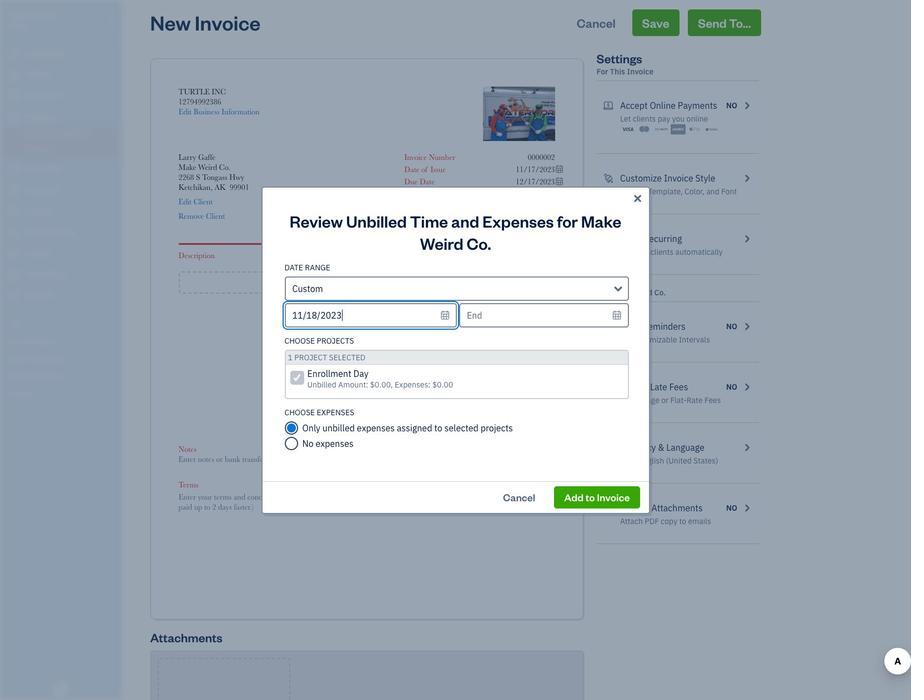 Task type: vqa. For each thing, say whether or not it's contained in the screenshot.
the topmost phone
no



Task type: describe. For each thing, give the bounding box(es) containing it.
no
[[303, 438, 314, 449]]

discount
[[447, 324, 475, 333]]

states)
[[694, 456, 719, 466]]

edit inside turtle inc 12794992386 edit business information
[[179, 107, 192, 116]]

make recurring
[[621, 233, 683, 244]]

freshbooks image
[[52, 683, 70, 696]]

1 vertical spatial fees
[[705, 396, 722, 406]]

1 vertical spatial date
[[420, 177, 435, 186]]

make up bill
[[621, 233, 642, 244]]

( for amount due ( usd ) request a deposit
[[455, 399, 457, 408]]

description
[[179, 251, 215, 260]]

12794992386
[[179, 97, 221, 106]]

onlinesales image
[[604, 99, 614, 112]]

flat-
[[671, 396, 687, 406]]

tax
[[462, 336, 475, 345]]

expenses:
[[395, 380, 431, 390]]

to inside choose expenses option group
[[435, 423, 443, 434]]

reminders
[[643, 321, 686, 332]]

request a deposit button
[[418, 409, 475, 419]]

dashboard image
[[7, 48, 21, 59]]

customizable
[[630, 335, 678, 345]]

payment image
[[7, 164, 21, 175]]

discover image
[[654, 124, 669, 135]]

range
[[305, 263, 331, 273]]

inc for turtle inc owner
[[43, 10, 58, 21]]

subtotal
[[448, 314, 475, 323]]

automatically
[[676, 247, 723, 257]]

1 vertical spatial attachments
[[150, 630, 223, 646]]

no for accept online payments
[[727, 101, 738, 111]]

recurring
[[644, 233, 683, 244]]

1 horizontal spatial attachments
[[652, 503, 703, 514]]

custom
[[293, 283, 323, 294]]

selected
[[329, 353, 366, 363]]

send for send to...
[[699, 15, 727, 31]]

total amount paid
[[433, 358, 475, 379]]

no for charge late fees
[[727, 382, 738, 392]]

language
[[667, 442, 705, 453]]

2 vertical spatial co.
[[655, 288, 666, 298]]

of
[[422, 165, 428, 174]]

customize
[[621, 173, 662, 184]]

paid
[[461, 370, 475, 379]]

cancel for save
[[577, 15, 616, 31]]

0 horizontal spatial expenses
[[316, 438, 354, 449]]

cancel button for save
[[567, 9, 626, 36]]

weird inside review unbilled time and expenses for make weird co.
[[420, 233, 464, 254]]

invoice number
[[405, 153, 456, 162]]

Notes text field
[[179, 455, 555, 465]]

a inside subtotal add a discount tax
[[441, 324, 445, 333]]

at customizable intervals
[[621, 335, 711, 345]]

accept online payments
[[621, 100, 718, 111]]

save
[[643, 15, 670, 31]]

charge
[[621, 382, 648, 393]]

99901
[[230, 183, 249, 192]]

copy
[[661, 517, 678, 527]]

hwy
[[229, 173, 245, 182]]

1 horizontal spatial rate
[[687, 396, 703, 406]]

bill
[[621, 247, 632, 257]]

turtle inc owner
[[9, 10, 58, 31]]

0 vertical spatial due
[[405, 177, 418, 186]]

money image
[[7, 248, 21, 259]]

send reminders
[[621, 321, 686, 332]]

tongass
[[202, 173, 228, 182]]

cancel for add to invoice
[[503, 491, 536, 504]]

edit inside larry gaffe make weird co. 2268 s tongass hwy ketchikan, ak  99901 edit client remove client
[[179, 197, 192, 206]]

turtle for turtle inc owner
[[9, 10, 41, 21]]

Reference Number text field
[[474, 189, 555, 198]]

2 for from the top
[[597, 288, 609, 298]]

expense image
[[7, 185, 21, 196]]

projects
[[317, 336, 354, 346]]

no for send reminders
[[727, 322, 738, 332]]

make up latereminders icon
[[611, 288, 630, 298]]

Start date in MM/DD/YYYY format text field
[[285, 303, 457, 328]]

review
[[290, 210, 343, 231]]

expenses
[[483, 210, 554, 231]]

time
[[410, 210, 448, 231]]

due for amount due ( usd )
[[432, 207, 446, 216]]

or
[[662, 396, 669, 406]]

usd,
[[621, 456, 637, 466]]

0.00 0.00
[[542, 358, 555, 377]]

american express image
[[671, 124, 686, 135]]

send for send reminders
[[621, 321, 641, 332]]

save button
[[633, 9, 680, 36]]

larry gaffe make weird co. 2268 s tongass hwy ketchikan, ak  99901 edit client remove client
[[179, 153, 249, 221]]

close image
[[632, 192, 644, 205]]

review unbilled time and expenses for make weird co.
[[290, 210, 622, 254]]

apple pay image
[[688, 124, 703, 135]]

chevronright image for accept online payments
[[742, 99, 753, 112]]

settings
[[597, 51, 643, 66]]

date of issue
[[405, 165, 446, 174]]

( for amount due ( usd )
[[448, 207, 450, 216]]

late
[[651, 382, 668, 393]]

bill your clients automatically
[[621, 247, 723, 257]]

make inside larry gaffe make weird co. 2268 s tongass hwy ketchikan, ak  99901 edit client remove client
[[179, 163, 196, 172]]

send to...
[[699, 15, 751, 31]]

bank connections image
[[8, 372, 119, 381]]

for inside "settings for this invoice"
[[597, 67, 609, 77]]

2 vertical spatial weird
[[632, 288, 653, 298]]

choose for choose expenses
[[285, 408, 315, 418]]

) for amount due ( usd )
[[466, 207, 468, 216]]

add a discount button
[[426, 323, 475, 333]]

remove client button
[[179, 211, 225, 221]]

paintbrush image
[[604, 172, 614, 185]]

chevronright image for invoice attachments
[[742, 502, 753, 515]]

s
[[196, 173, 200, 182]]

payments
[[678, 100, 718, 111]]

add a line
[[348, 276, 401, 289]]

chevronright image for customize invoice style
[[742, 172, 753, 185]]

larry
[[179, 153, 196, 162]]

(united
[[666, 456, 692, 466]]

edit client button
[[179, 197, 213, 207]]

latereminders image
[[604, 320, 614, 333]]

settings for this invoice
[[597, 51, 654, 77]]

cancel button for add to invoice
[[493, 486, 546, 509]]

add inside subtotal add a discount tax
[[426, 324, 439, 333]]

add to invoice
[[565, 491, 630, 504]]

items and services image
[[8, 354, 119, 363]]

add for add a line
[[348, 276, 369, 289]]

client image
[[7, 69, 21, 81]]

and for font
[[707, 187, 720, 197]]

2268
[[179, 173, 194, 182]]

enrollment
[[308, 368, 352, 379]]

color,
[[685, 187, 705, 197]]

usd for amount due ( usd )
[[450, 207, 466, 216]]

amount due ( usd ) request a deposit
[[412, 399, 475, 418]]

amount:
[[339, 380, 368, 390]]

online
[[650, 100, 676, 111]]

and for expenses
[[452, 210, 480, 231]]

currency
[[621, 442, 656, 453]]

timer image
[[7, 227, 21, 238]]

business
[[194, 107, 220, 116]]

pay
[[658, 114, 671, 124]]

let clients pay you online
[[621, 114, 709, 124]]



Task type: locate. For each thing, give the bounding box(es) containing it.
0 horizontal spatial and
[[452, 210, 480, 231]]

Issue date in MM/DD/YYYY format text field
[[483, 165, 564, 174]]

selected
[[445, 423, 479, 434]]

visa image
[[621, 124, 636, 135]]

attach pdf copy to emails
[[621, 517, 712, 527]]

co. up reminders
[[655, 288, 666, 298]]

co.
[[219, 163, 231, 172], [467, 233, 492, 254], [655, 288, 666, 298]]

change template, color, and font
[[621, 187, 738, 197]]

date range
[[285, 263, 331, 273]]

1 vertical spatial a
[[441, 324, 445, 333]]

2 choose from the top
[[285, 408, 315, 418]]

reference
[[405, 189, 436, 198]]

1 choose from the top
[[285, 336, 315, 346]]

unbilled inside review unbilled time and expenses for make weird co.
[[346, 210, 407, 231]]

1 horizontal spatial add
[[426, 324, 439, 333]]

gaffe
[[198, 153, 216, 162]]

0 vertical spatial send
[[699, 15, 727, 31]]

add left "discount"
[[426, 324, 439, 333]]

2 horizontal spatial co.
[[655, 288, 666, 298]]

choose expenses option group
[[285, 408, 629, 450]]

choose expenses
[[285, 408, 355, 418]]

3 chevronright image from the top
[[742, 320, 753, 333]]

only
[[303, 423, 321, 434]]

1 0.00 from the top
[[542, 314, 555, 323]]

cancel inside review unbilled time and expenses for make weird co. dialog
[[503, 491, 536, 504]]

only unbilled expenses assigned to selected projects
[[303, 423, 513, 434]]

(
[[448, 207, 450, 216], [455, 399, 457, 408]]

weird inside larry gaffe make weird co. 2268 s tongass hwy ketchikan, ak  99901 edit client remove client
[[198, 163, 217, 172]]

assigned
[[397, 423, 433, 434]]

choose for choose projects
[[285, 336, 315, 346]]

2 vertical spatial amount
[[412, 399, 438, 408]]

plus image
[[333, 277, 345, 288]]

1 vertical spatial weird
[[420, 233, 464, 254]]

1 horizontal spatial expenses
[[357, 423, 395, 434]]

amount inside the total amount paid
[[433, 370, 459, 379]]

unbilled down enrollment
[[308, 380, 337, 390]]

) inside amount due ( usd ) request a deposit
[[473, 399, 475, 408]]

your
[[634, 247, 649, 257]]

currency & language
[[621, 442, 705, 453]]

2 vertical spatial $0.00
[[538, 399, 555, 408]]

send left to...
[[699, 15, 727, 31]]

weird down the gaffe
[[198, 163, 217, 172]]

turtle inc 12794992386 edit business information
[[179, 87, 260, 116]]

1 vertical spatial chevronright image
[[742, 232, 753, 246]]

amount down reference
[[405, 207, 431, 216]]

turtle up owner
[[9, 10, 41, 21]]

clients down accept
[[633, 114, 656, 124]]

0 horizontal spatial fees
[[670, 382, 689, 393]]

rate down time
[[429, 251, 444, 260]]

DATE RANGE field
[[285, 276, 629, 301]]

chevronright image for charge late fees
[[742, 381, 753, 394]]

let
[[621, 114, 631, 124]]

0 horizontal spatial rate
[[429, 251, 444, 260]]

line
[[380, 276, 401, 289]]

) up deposit
[[473, 399, 475, 408]]

1 vertical spatial turtle
[[179, 87, 210, 96]]

make right for
[[582, 210, 622, 231]]

expenses down unbilled
[[316, 438, 354, 449]]

1 edit from the top
[[179, 107, 192, 116]]

3 chevronright image from the top
[[742, 441, 753, 455]]

0 vertical spatial cancel
[[577, 15, 616, 31]]

usd right time
[[450, 207, 466, 216]]

1 horizontal spatial )
[[473, 399, 475, 408]]

choose inside option group
[[285, 408, 315, 418]]

qty
[[488, 251, 500, 260]]

1 horizontal spatial turtle
[[179, 87, 210, 96]]

1 for from the top
[[597, 67, 609, 77]]

chevronright image for no
[[742, 320, 753, 333]]

0 vertical spatial usd
[[450, 207, 466, 216]]

a inside the add a line button
[[371, 276, 377, 289]]

date down date of issue
[[420, 177, 435, 186]]

terms
[[179, 481, 199, 490]]

0 horizontal spatial unbilled
[[308, 380, 337, 390]]

1 horizontal spatial (
[[455, 399, 457, 408]]

and down style
[[707, 187, 720, 197]]

1 vertical spatial (
[[455, 399, 457, 408]]

) right time
[[466, 207, 468, 216]]

chart image
[[7, 269, 21, 281]]

project
[[295, 353, 327, 363]]

for left this
[[597, 67, 609, 77]]

1 vertical spatial client
[[206, 212, 225, 221]]

1 vertical spatial to
[[586, 491, 595, 504]]

choose projects
[[285, 336, 354, 346]]

1 vertical spatial 0.00
[[542, 358, 555, 367]]

request
[[418, 410, 443, 418]]

0.00
[[542, 314, 555, 323], [542, 358, 555, 367], [542, 368, 555, 377]]

0 horizontal spatial weird
[[198, 163, 217, 172]]

to left invoices image
[[586, 491, 595, 504]]

add a line button
[[179, 272, 555, 294]]

to...
[[730, 15, 751, 31]]

amount for amount due ( usd ) request a deposit
[[412, 399, 438, 408]]

1 vertical spatial edit
[[179, 197, 192, 206]]

inc inside turtle inc owner
[[43, 10, 58, 21]]

0 vertical spatial inc
[[43, 10, 58, 21]]

3 no from the top
[[727, 382, 738, 392]]

1 vertical spatial and
[[452, 210, 480, 231]]

1 vertical spatial send
[[621, 321, 641, 332]]

team members image
[[8, 337, 119, 346]]

1 no from the top
[[727, 101, 738, 111]]

0 horizontal spatial inc
[[43, 10, 58, 21]]

to right copy
[[680, 517, 687, 527]]

0 vertical spatial fees
[[670, 382, 689, 393]]

0 vertical spatial (
[[448, 207, 450, 216]]

0.00 for 0.00
[[542, 314, 555, 323]]

mastercard image
[[637, 124, 652, 135]]

charge late fees
[[621, 382, 689, 393]]

0 vertical spatial clients
[[633, 114, 656, 124]]

send inside button
[[699, 15, 727, 31]]

0 vertical spatial co.
[[219, 163, 231, 172]]

no
[[727, 101, 738, 111], [727, 322, 738, 332], [727, 382, 738, 392], [727, 503, 738, 513]]

1 vertical spatial cancel
[[503, 491, 536, 504]]

0 horizontal spatial add
[[348, 276, 369, 289]]

weird
[[198, 163, 217, 172], [420, 233, 464, 254], [632, 288, 653, 298]]

1 vertical spatial for
[[597, 288, 609, 298]]

0 horizontal spatial )
[[466, 207, 468, 216]]

1 vertical spatial cancel button
[[493, 486, 546, 509]]

1
[[288, 353, 293, 363]]

unbilled
[[346, 210, 407, 231], [308, 380, 337, 390]]

report image
[[7, 291, 21, 302]]

0 vertical spatial client
[[194, 197, 213, 206]]

1 vertical spatial co.
[[467, 233, 492, 254]]

2 vertical spatial 0.00
[[542, 368, 555, 377]]

percentage
[[621, 396, 660, 406]]

0 vertical spatial amount
[[405, 207, 431, 216]]

$0.00 for amount due ( usd ) request a deposit
[[538, 399, 555, 408]]

expenses up notes text box
[[357, 423, 395, 434]]

Enter an Invoice # text field
[[528, 153, 555, 162]]

1 vertical spatial inc
[[212, 87, 226, 96]]

chevronright image
[[742, 172, 753, 185], [742, 232, 753, 246], [742, 320, 753, 333]]

a left "discount"
[[441, 324, 445, 333]]

weird up send reminders at the right top of the page
[[632, 288, 653, 298]]

0 vertical spatial $0.00
[[533, 206, 555, 217]]

settings image
[[8, 390, 119, 399]]

0 vertical spatial add
[[348, 276, 369, 289]]

1 vertical spatial clients
[[651, 247, 674, 257]]

1 horizontal spatial co.
[[467, 233, 492, 254]]

change
[[621, 187, 647, 197]]

2 0.00 from the top
[[542, 358, 555, 367]]

0 vertical spatial )
[[466, 207, 468, 216]]

unbilled
[[323, 423, 355, 434]]

amount inside amount due ( usd ) request a deposit
[[412, 399, 438, 408]]

$0.00 down the total amount paid
[[433, 380, 453, 390]]

2 vertical spatial a
[[445, 410, 449, 418]]

2 edit from the top
[[179, 197, 192, 206]]

due inside amount due ( usd ) request a deposit
[[439, 399, 453, 408]]

apps image
[[8, 319, 119, 328]]

due up request a deposit "button" at the bottom
[[439, 399, 453, 408]]

1 vertical spatial $0.00
[[433, 380, 453, 390]]

turtle inside turtle inc owner
[[9, 10, 41, 21]]

and inside review unbilled time and expenses for make weird co.
[[452, 210, 480, 231]]

co. inside larry gaffe make weird co. 2268 s tongass hwy ketchikan, ak  99901 edit client remove client
[[219, 163, 231, 172]]

Terms text field
[[179, 492, 555, 512]]

add right plus image
[[348, 276, 369, 289]]

2 no from the top
[[727, 322, 738, 332]]

chevronright image for make recurring
[[742, 232, 753, 246]]

0.00 for 0.00 0.00
[[542, 358, 555, 367]]

usd inside amount due ( usd ) request a deposit
[[457, 399, 473, 408]]

expenses
[[317, 408, 355, 418]]

0 vertical spatial cancel button
[[567, 9, 626, 36]]

emails
[[689, 517, 712, 527]]

and
[[707, 187, 720, 197], [452, 210, 480, 231]]

clients
[[633, 114, 656, 124], [651, 247, 674, 257]]

invoice image
[[7, 112, 21, 123]]

0 vertical spatial weird
[[198, 163, 217, 172]]

send to... button
[[689, 9, 761, 36]]

2 vertical spatial due
[[439, 399, 453, 408]]

1 vertical spatial amount
[[433, 370, 459, 379]]

cancel button
[[567, 9, 626, 36], [493, 486, 546, 509]]

make down larry
[[179, 163, 196, 172]]

percentage or flat-rate fees
[[621, 396, 722, 406]]

$0.00 down 0.00 0.00
[[538, 399, 555, 408]]

add for add to invoice
[[565, 491, 584, 504]]

chevronright image
[[742, 99, 753, 112], [742, 381, 753, 394], [742, 441, 753, 455], [742, 502, 753, 515]]

new
[[150, 9, 191, 36]]

0 horizontal spatial cancel
[[503, 491, 536, 504]]

1 vertical spatial expenses
[[316, 438, 354, 449]]

$0.00 left for
[[533, 206, 555, 217]]

intervals
[[679, 335, 711, 345]]

0 horizontal spatial cancel button
[[493, 486, 546, 509]]

1 chevronright image from the top
[[742, 172, 753, 185]]

0 horizontal spatial co.
[[219, 163, 231, 172]]

due up reference
[[405, 177, 418, 186]]

0 vertical spatial rate
[[429, 251, 444, 260]]

choose up 1
[[285, 336, 315, 346]]

remove
[[179, 212, 204, 221]]

usd for amount due ( usd ) request a deposit
[[457, 399, 473, 408]]

you
[[673, 114, 685, 124]]

0 horizontal spatial (
[[448, 207, 450, 216]]

1 horizontal spatial inc
[[212, 87, 226, 96]]

&
[[659, 442, 665, 453]]

attachments
[[652, 503, 703, 514], [150, 630, 223, 646]]

1 horizontal spatial to
[[586, 491, 595, 504]]

unbilled inside 1 project selected enrollment day unbilled amount: $0.00, expenses: $0.00
[[308, 380, 337, 390]]

4 no from the top
[[727, 503, 738, 513]]

invoice inside button
[[597, 491, 630, 504]]

for make weird co.
[[597, 288, 666, 298]]

edit
[[179, 107, 192, 116], [179, 197, 192, 206]]

a left line
[[371, 276, 377, 289]]

add inside review unbilled time and expenses for make weird co. dialog
[[565, 491, 584, 504]]

turtle
[[9, 10, 41, 21], [179, 87, 210, 96]]

0 vertical spatial choose
[[285, 336, 315, 346]]

edit down "12794992386"
[[179, 107, 192, 116]]

invoices image
[[604, 502, 614, 515]]

due for amount due ( usd ) request a deposit
[[439, 399, 453, 408]]

$0.00 inside 1 project selected enrollment day unbilled amount: $0.00, expenses: $0.00
[[433, 380, 453, 390]]

rate
[[429, 251, 444, 260], [687, 396, 703, 406]]

main element
[[0, 0, 150, 701]]

co. inside review unbilled time and expenses for make weird co.
[[467, 233, 492, 254]]

$0.00 for usd
[[533, 206, 555, 217]]

projects
[[481, 423, 513, 434]]

1 vertical spatial rate
[[687, 396, 703, 406]]

for
[[597, 67, 609, 77], [597, 288, 609, 298]]

co. up the 'tongass'
[[219, 163, 231, 172]]

turtle up "12794992386"
[[179, 87, 210, 96]]

1 vertical spatial add
[[426, 324, 439, 333]]

review unbilled time and expenses for make weird co. dialog
[[0, 173, 912, 528]]

2 vertical spatial chevronright image
[[742, 320, 753, 333]]

) for amount due ( usd ) request a deposit
[[473, 399, 475, 408]]

0 vertical spatial date
[[405, 165, 420, 174]]

1 horizontal spatial unbilled
[[346, 210, 407, 231]]

0 vertical spatial attachments
[[652, 503, 703, 514]]

co. down expenses
[[467, 233, 492, 254]]

customize invoice style
[[621, 173, 716, 184]]

for
[[557, 210, 578, 231]]

date left of
[[405, 165, 420, 174]]

0 vertical spatial expenses
[[357, 423, 395, 434]]

2 vertical spatial to
[[680, 517, 687, 527]]

inc inside turtle inc 12794992386 edit business information
[[212, 87, 226, 96]]

choose
[[285, 336, 315, 346], [285, 408, 315, 418]]

to
[[435, 423, 443, 434], [586, 491, 595, 504], [680, 517, 687, 527]]

usd, english (united states)
[[621, 456, 719, 466]]

send
[[699, 15, 727, 31], [621, 321, 641, 332]]

0 vertical spatial edit
[[179, 107, 192, 116]]

3 0.00 from the top
[[542, 368, 555, 377]]

amount due ( usd )
[[405, 207, 468, 216]]

add to invoice button
[[555, 486, 640, 509]]

clients down recurring
[[651, 247, 674, 257]]

subtotal add a discount tax
[[426, 314, 475, 345]]

notes
[[179, 445, 197, 454]]

0 horizontal spatial to
[[435, 423, 443, 434]]

amount up "request"
[[412, 399, 438, 408]]

2 vertical spatial add
[[565, 491, 584, 504]]

1 vertical spatial unbilled
[[308, 380, 337, 390]]

weird down time
[[420, 233, 464, 254]]

client
[[194, 197, 213, 206], [206, 212, 225, 221]]

client right remove
[[206, 212, 225, 221]]

for up latereminders icon
[[597, 288, 609, 298]]

0 horizontal spatial attachments
[[150, 630, 223, 646]]

at
[[621, 335, 628, 345]]

cancel button inside review unbilled time and expenses for make weird co. dialog
[[493, 486, 546, 509]]

amount for amount due ( usd )
[[405, 207, 431, 216]]

date
[[405, 165, 420, 174], [420, 177, 435, 186]]

0 vertical spatial for
[[597, 67, 609, 77]]

no for invoice attachments
[[727, 503, 738, 513]]

4 chevronright image from the top
[[742, 502, 753, 515]]

1 vertical spatial )
[[473, 399, 475, 408]]

due down reference
[[432, 207, 446, 216]]

1 chevronright image from the top
[[742, 99, 753, 112]]

0 vertical spatial to
[[435, 423, 443, 434]]

1 horizontal spatial cancel button
[[567, 9, 626, 36]]

new invoice
[[150, 9, 261, 36]]

send up the at
[[621, 321, 641, 332]]

invoice attachments
[[621, 503, 703, 514]]

estimate image
[[7, 91, 21, 102]]

0 vertical spatial chevronright image
[[742, 172, 753, 185]]

amount
[[405, 207, 431, 216], [433, 370, 459, 379], [412, 399, 438, 408]]

a left deposit
[[445, 410, 449, 418]]

1 horizontal spatial send
[[699, 15, 727, 31]]

add left invoices image
[[565, 491, 584, 504]]

due
[[405, 177, 418, 186], [432, 207, 446, 216], [439, 399, 453, 408]]

usd up deposit
[[457, 399, 473, 408]]

fees up flat-
[[670, 382, 689, 393]]

invoice inside "settings for this invoice"
[[628, 67, 654, 77]]

fees right flat-
[[705, 396, 722, 406]]

and right time
[[452, 210, 480, 231]]

2 chevronright image from the top
[[742, 381, 753, 394]]

fees
[[670, 382, 689, 393], [705, 396, 722, 406]]

turtle for turtle inc 12794992386 edit business information
[[179, 87, 210, 96]]

client up "remove client" button on the top left
[[194, 197, 213, 206]]

0 vertical spatial turtle
[[9, 10, 41, 21]]

rate right or
[[687, 396, 703, 406]]

( inside amount due ( usd ) request a deposit
[[455, 399, 457, 408]]

1 vertical spatial usd
[[457, 399, 473, 408]]

edit up remove
[[179, 197, 192, 206]]

2 horizontal spatial weird
[[632, 288, 653, 298]]

make inside review unbilled time and expenses for make weird co.
[[582, 210, 622, 231]]

choose up only
[[285, 408, 315, 418]]

1 horizontal spatial fees
[[705, 396, 722, 406]]

0 horizontal spatial send
[[621, 321, 641, 332]]

turtle inside turtle inc 12794992386 edit business information
[[179, 87, 210, 96]]

inc for turtle inc 12794992386 edit business information
[[212, 87, 226, 96]]

0 vertical spatial unbilled
[[346, 210, 407, 231]]

bank image
[[705, 124, 720, 135]]

End date in MM/DD/YYYY format text field
[[459, 303, 629, 328]]

to down request a deposit "button" at the bottom
[[435, 423, 443, 434]]

1 horizontal spatial cancel
[[577, 15, 616, 31]]

a inside amount due ( usd ) request a deposit
[[445, 410, 449, 418]]

font
[[722, 187, 738, 197]]

total
[[458, 358, 475, 367]]

amount left paid at the bottom of page
[[433, 370, 459, 379]]

2 chevronright image from the top
[[742, 232, 753, 246]]

project image
[[7, 206, 21, 217]]

unbilled down reference
[[346, 210, 407, 231]]

0 vertical spatial and
[[707, 187, 720, 197]]

to inside button
[[586, 491, 595, 504]]

day
[[354, 368, 369, 379]]

2 horizontal spatial to
[[680, 517, 687, 527]]

this
[[611, 67, 626, 77]]



